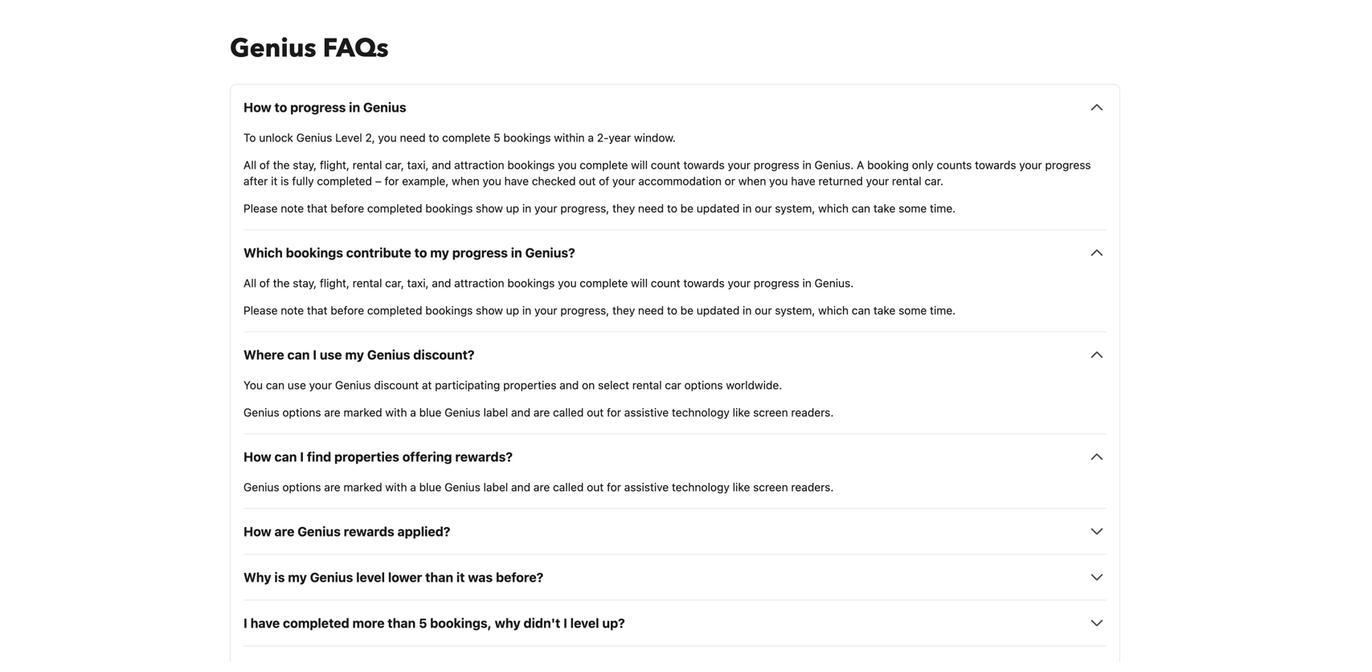 Task type: describe. For each thing, give the bounding box(es) containing it.
1 that from the top
[[307, 202, 328, 215]]

on
[[582, 379, 595, 392]]

1 vertical spatial a
[[410, 406, 416, 419]]

1 vertical spatial out
[[587, 406, 604, 419]]

1 our from the top
[[755, 202, 772, 215]]

rental down only
[[893, 174, 922, 188]]

2 please from the top
[[244, 304, 278, 317]]

bookings up discount?
[[426, 304, 473, 317]]

where can i use my genius discount? button
[[244, 345, 1107, 365]]

genius. for all of the stay, flight, rental car, taxi, and attraction bookings you complete will count towards your progress in genius. a booking only counts towards your progress after it is fully completed – for example, when you have checked out of your accommodation or when you have returned your rental car.
[[815, 158, 854, 172]]

genius inside dropdown button
[[310, 570, 353, 585]]

checked
[[532, 174, 576, 188]]

2 genius options are marked with a blue genius label and are called out for assistive technology like screen readers. from the top
[[244, 481, 834, 494]]

1 vertical spatial need
[[638, 202, 664, 215]]

all of the stay, flight, rental car, taxi, and attraction bookings you complete will count towards your progress in genius.
[[244, 276, 854, 290]]

2 take from the top
[[874, 304, 896, 317]]

rental left car
[[633, 379, 662, 392]]

1 up from the top
[[506, 202, 520, 215]]

2 time. from the top
[[930, 304, 956, 317]]

2 readers. from the top
[[792, 481, 834, 494]]

taxi, for all of the stay, flight, rental car, taxi, and attraction bookings you complete will count towards your progress in genius.
[[407, 276, 429, 290]]

contribute
[[346, 245, 412, 260]]

your down which bookings contribute to my progress in genius? "dropdown button"
[[728, 276, 751, 290]]

returned
[[819, 174, 864, 188]]

more
[[353, 616, 385, 631]]

and down you can use your genius discount at participating properties and on select rental car options worldwide.
[[511, 406, 531, 419]]

which
[[244, 245, 283, 260]]

0 vertical spatial need
[[400, 131, 426, 144]]

car, for all of the stay, flight, rental car, taxi, and attraction bookings you complete will count towards your progress in genius.
[[385, 276, 404, 290]]

than inside dropdown button
[[425, 570, 454, 585]]

offering
[[403, 449, 452, 465]]

faqs
[[323, 31, 389, 66]]

bookings down example,
[[426, 202, 473, 215]]

1 genius options are marked with a blue genius label and are called out for assistive technology like screen readers. from the top
[[244, 406, 834, 419]]

participating
[[435, 379, 500, 392]]

bookings inside all of the stay, flight, rental car, taxi, and attraction bookings you complete will count towards your progress in genius. a booking only counts towards your progress after it is fully completed – for example, when you have checked out of your accommodation or when you have returned your rental car.
[[508, 158, 555, 172]]

complete for all of the stay, flight, rental car, taxi, and attraction bookings you complete will count towards your progress in genius. a booking only counts towards your progress after it is fully completed – for example, when you have checked out of your accommodation or when you have returned your rental car.
[[580, 158, 628, 172]]

2 be from the top
[[681, 304, 694, 317]]

progress inside which bookings contribute to my progress in genius? "dropdown button"
[[452, 245, 508, 260]]

0 vertical spatial properties
[[503, 379, 557, 392]]

booking
[[868, 158, 909, 172]]

bookings down genius?
[[508, 276, 555, 290]]

your up or on the top of the page
[[728, 158, 751, 172]]

1 readers. from the top
[[792, 406, 834, 419]]

1 some from the top
[[899, 202, 927, 215]]

rewards?
[[455, 449, 513, 465]]

within
[[554, 131, 585, 144]]

i down why
[[244, 616, 247, 631]]

unlock
[[259, 131, 293, 144]]

to up where can i use my genius discount? dropdown button
[[667, 304, 678, 317]]

1 updated from the top
[[697, 202, 740, 215]]

completed inside dropdown button
[[283, 616, 350, 631]]

2 vertical spatial options
[[283, 481, 321, 494]]

why
[[495, 616, 521, 631]]

0 vertical spatial complete
[[442, 131, 491, 144]]

all for all of the stay, flight, rental car, taxi, and attraction bookings you complete will count towards your progress in genius. a booking only counts towards your progress after it is fully completed – for example, when you have checked out of your accommodation or when you have returned your rental car.
[[244, 158, 257, 172]]

how can i find properties offering rewards? button
[[244, 447, 1107, 467]]

1 when from the left
[[452, 174, 480, 188]]

2 technology from the top
[[672, 481, 730, 494]]

to
[[244, 131, 256, 144]]

2 label from the top
[[484, 481, 508, 494]]

flight, for all of the stay, flight, rental car, taxi, and attraction bookings you complete will count towards your progress in genius.
[[320, 276, 350, 290]]

2 up from the top
[[506, 304, 520, 317]]

towards right counts
[[976, 158, 1017, 172]]

level inside "i have completed more than 5 bookings, why didn't i level up?" dropdown button
[[571, 616, 600, 631]]

you up checked at the top left of page
[[558, 158, 577, 172]]

level
[[335, 131, 362, 144]]

i have completed more than 5 bookings, why didn't i level up?
[[244, 616, 625, 631]]

to inside dropdown button
[[275, 100, 287, 115]]

completed up where can i use my genius discount?
[[367, 304, 423, 317]]

1 they from the top
[[613, 202, 635, 215]]

1 vertical spatial of
[[599, 174, 610, 188]]

1 horizontal spatial 5
[[494, 131, 501, 144]]

why is my genius level lower than it was before?
[[244, 570, 544, 585]]

rental up –
[[353, 158, 382, 172]]

didn't
[[524, 616, 561, 631]]

2 before from the top
[[331, 304, 364, 317]]

are inside dropdown button
[[275, 524, 295, 539]]

and inside all of the stay, flight, rental car, taxi, and attraction bookings you complete will count towards your progress in genius. a booking only counts towards your progress after it is fully completed – for example, when you have checked out of your accommodation or when you have returned your rental car.
[[432, 158, 451, 172]]

select
[[598, 379, 630, 392]]

bookings inside "dropdown button"
[[286, 245, 343, 260]]

have inside dropdown button
[[251, 616, 280, 631]]

i have completed more than 5 bookings, why didn't i level up? button
[[244, 614, 1107, 633]]

example,
[[402, 174, 449, 188]]

properties inside dropdown button
[[335, 449, 400, 465]]

my for genius
[[345, 347, 364, 363]]

and down which bookings contribute to my progress in genius?
[[432, 276, 451, 290]]

2 they from the top
[[613, 304, 635, 317]]

a
[[857, 158, 865, 172]]

where can i use my genius discount?
[[244, 347, 475, 363]]

bookings left within
[[504, 131, 551, 144]]

car
[[665, 379, 682, 392]]

you right the 2,
[[378, 131, 397, 144]]

you
[[244, 379, 263, 392]]

genius. for all of the stay, flight, rental car, taxi, and attraction bookings you complete will count towards your progress in genius.
[[815, 276, 854, 290]]

genius?
[[526, 245, 576, 260]]

how for how are genius rewards applied?
[[244, 524, 272, 539]]

or
[[725, 174, 736, 188]]

completed down –
[[367, 202, 423, 215]]

towards for all of the stay, flight, rental car, taxi, and attraction bookings you complete will count towards your progress in genius.
[[684, 276, 725, 290]]

lower
[[388, 570, 422, 585]]

how are genius rewards applied?
[[244, 524, 451, 539]]

out inside all of the stay, flight, rental car, taxi, and attraction bookings you complete will count towards your progress in genius. a booking only counts towards your progress after it is fully completed – for example, when you have checked out of your accommodation or when you have returned your rental car.
[[579, 174, 596, 188]]

of for all of the stay, flight, rental car, taxi, and attraction bookings you complete will count towards your progress in genius.
[[260, 276, 270, 290]]

which bookings contribute to my progress in genius? button
[[244, 243, 1107, 262]]

2 vertical spatial out
[[587, 481, 604, 494]]

2 updated from the top
[[697, 304, 740, 317]]

rental down contribute at the left
[[353, 276, 382, 290]]

in inside dropdown button
[[349, 100, 360, 115]]

how to progress in genius
[[244, 100, 407, 115]]

1 with from the top
[[386, 406, 407, 419]]

in inside all of the stay, flight, rental car, taxi, and attraction bookings you complete will count towards your progress in genius. a booking only counts towards your progress after it is fully completed – for example, when you have checked out of your accommodation or when you have returned your rental car.
[[803, 158, 812, 172]]

i right the "where"
[[313, 347, 317, 363]]

your right counts
[[1020, 158, 1043, 172]]

at
[[422, 379, 432, 392]]

is inside "why is my genius level lower than it was before?" dropdown button
[[275, 570, 285, 585]]

discount?
[[414, 347, 475, 363]]

1 system, from the top
[[775, 202, 816, 215]]

2 which from the top
[[819, 304, 849, 317]]

i left find
[[300, 449, 304, 465]]

2 blue from the top
[[419, 481, 442, 494]]

can for how can i find properties offering rewards?
[[275, 449, 297, 465]]

you right or on the top of the page
[[770, 174, 788, 188]]

1 blue from the top
[[419, 406, 442, 419]]

level inside "why is my genius level lower than it was before?" dropdown button
[[356, 570, 385, 585]]

to down accommodation
[[667, 202, 678, 215]]

in inside "dropdown button"
[[511, 245, 522, 260]]

5 inside dropdown button
[[419, 616, 427, 631]]

2 show from the top
[[476, 304, 503, 317]]

why is my genius level lower than it was before? button
[[244, 568, 1107, 587]]

your down where can i use my genius discount?
[[309, 379, 332, 392]]

2 like from the top
[[733, 481, 751, 494]]

accommodation
[[639, 174, 722, 188]]

car.
[[925, 174, 944, 188]]

find
[[307, 449, 331, 465]]

1 note from the top
[[281, 202, 304, 215]]

than inside dropdown button
[[388, 616, 416, 631]]

worldwide.
[[726, 379, 783, 392]]

complete for all of the stay, flight, rental car, taxi, and attraction bookings you complete will count towards your progress in genius.
[[580, 276, 628, 290]]

you down to unlock genius level 2, you need to complete 5 bookings within a 2-year window.
[[483, 174, 502, 188]]

your down the booking
[[867, 174, 890, 188]]

towards for all of the stay, flight, rental car, taxi, and attraction bookings you complete will count towards your progress in genius. a booking only counts towards your progress after it is fully completed – for example, when you have checked out of your accommodation or when you have returned your rental car.
[[684, 158, 725, 172]]



Task type: locate. For each thing, give the bounding box(es) containing it.
0 vertical spatial all
[[244, 158, 257, 172]]

show down to unlock genius level 2, you need to complete 5 bookings within a 2-year window.
[[476, 202, 503, 215]]

1 vertical spatial the
[[273, 276, 290, 290]]

properties right find
[[335, 449, 400, 465]]

1 vertical spatial up
[[506, 304, 520, 317]]

2 vertical spatial need
[[638, 304, 664, 317]]

note down fully
[[281, 202, 304, 215]]

1 vertical spatial readers.
[[792, 481, 834, 494]]

please note that before completed bookings show up in your progress, they need to be updated in our system, which can take some time. down checked at the top left of page
[[244, 202, 956, 215]]

genius.
[[815, 158, 854, 172], [815, 276, 854, 290]]

i
[[313, 347, 317, 363], [300, 449, 304, 465], [244, 616, 247, 631], [564, 616, 568, 631]]

attraction inside all of the stay, flight, rental car, taxi, and attraction bookings you complete will count towards your progress in genius. a booking only counts towards your progress after it is fully completed – for example, when you have checked out of your accommodation or when you have returned your rental car.
[[454, 158, 505, 172]]

1 vertical spatial screen
[[754, 481, 789, 494]]

how for how to progress in genius
[[244, 100, 272, 115]]

1 vertical spatial options
[[283, 406, 321, 419]]

0 vertical spatial count
[[651, 158, 681, 172]]

towards up accommodation
[[684, 158, 725, 172]]

0 vertical spatial stay,
[[293, 158, 317, 172]]

please note that before completed bookings show up in your progress, they need to be updated in our system, which can take some time.
[[244, 202, 956, 215], [244, 304, 956, 317]]

taxi, inside all of the stay, flight, rental car, taxi, and attraction bookings you complete will count towards your progress in genius. a booking only counts towards your progress after it is fully completed – for example, when you have checked out of your accommodation or when you have returned your rental car.
[[407, 158, 429, 172]]

2 car, from the top
[[385, 276, 404, 290]]

all inside all of the stay, flight, rental car, taxi, and attraction bookings you complete will count towards your progress in genius. a booking only counts towards your progress after it is fully completed – for example, when you have checked out of your accommodation or when you have returned your rental car.
[[244, 158, 257, 172]]

for down how can i find properties offering rewards? dropdown button
[[607, 481, 622, 494]]

1 vertical spatial car,
[[385, 276, 404, 290]]

level left up? at the bottom left of the page
[[571, 616, 600, 631]]

screen
[[754, 406, 789, 419], [754, 481, 789, 494]]

2 taxi, from the top
[[407, 276, 429, 290]]

1 please from the top
[[244, 202, 278, 215]]

1 vertical spatial all
[[244, 276, 257, 290]]

attraction for all of the stay, flight, rental car, taxi, and attraction bookings you complete will count towards your progress in genius. a booking only counts towards your progress after it is fully completed – for example, when you have checked out of your accommodation or when you have returned your rental car.
[[454, 158, 505, 172]]

0 vertical spatial my
[[430, 245, 449, 260]]

flight, for all of the stay, flight, rental car, taxi, and attraction bookings you complete will count towards your progress in genius. a booking only counts towards your progress after it is fully completed – for example, when you have checked out of your accommodation or when you have returned your rental car.
[[320, 158, 350, 172]]

for inside all of the stay, flight, rental car, taxi, and attraction bookings you complete will count towards your progress in genius. a booking only counts towards your progress after it is fully completed – for example, when you have checked out of your accommodation or when you have returned your rental car.
[[385, 174, 399, 188]]

you can use your genius discount at participating properties and on select rental car options worldwide.
[[244, 379, 783, 392]]

like down worldwide.
[[733, 406, 751, 419]]

1 take from the top
[[874, 202, 896, 215]]

my for progress
[[430, 245, 449, 260]]

1 vertical spatial my
[[345, 347, 364, 363]]

use
[[320, 347, 342, 363], [288, 379, 306, 392]]

label down you can use your genius discount at participating properties and on select rental car options worldwide.
[[484, 406, 508, 419]]

2 will from the top
[[631, 276, 648, 290]]

1 vertical spatial than
[[388, 616, 416, 631]]

0 horizontal spatial properties
[[335, 449, 400, 465]]

genius options are marked with a blue genius label and are called out for assistive technology like screen readers. down you can use your genius discount at participating properties and on select rental car options worldwide.
[[244, 406, 834, 419]]

1 vertical spatial time.
[[930, 304, 956, 317]]

to unlock genius level 2, you need to complete 5 bookings within a 2-year window.
[[244, 131, 676, 144]]

when right example,
[[452, 174, 480, 188]]

when
[[452, 174, 480, 188], [739, 174, 767, 188]]

1 be from the top
[[681, 202, 694, 215]]

1 called from the top
[[553, 406, 584, 419]]

count
[[651, 158, 681, 172], [651, 276, 681, 290]]

will inside all of the stay, flight, rental car, taxi, and attraction bookings you complete will count towards your progress in genius. a booking only counts towards your progress after it is fully completed – for example, when you have checked out of your accommodation or when you have returned your rental car.
[[631, 158, 648, 172]]

the inside all of the stay, flight, rental car, taxi, and attraction bookings you complete will count towards your progress in genius. a booking only counts towards your progress after it is fully completed – for example, when you have checked out of your accommodation or when you have returned your rental car.
[[273, 158, 290, 172]]

attraction for all of the stay, flight, rental car, taxi, and attraction bookings you complete will count towards your progress in genius.
[[454, 276, 505, 290]]

0 vertical spatial options
[[685, 379, 723, 392]]

than right more
[[388, 616, 416, 631]]

1 before from the top
[[331, 202, 364, 215]]

1 assistive from the top
[[625, 406, 669, 419]]

blue down offering
[[419, 481, 442, 494]]

your down all of the stay, flight, rental car, taxi, and attraction bookings you complete will count towards your progress in genius.
[[535, 304, 558, 317]]

1 vertical spatial stay,
[[293, 276, 317, 290]]

2 vertical spatial my
[[288, 570, 307, 585]]

1 vertical spatial complete
[[580, 158, 628, 172]]

blue
[[419, 406, 442, 419], [419, 481, 442, 494]]

taxi, for all of the stay, flight, rental car, taxi, and attraction bookings you complete will count towards your progress in genius. a booking only counts towards your progress after it is fully completed – for example, when you have checked out of your accommodation or when you have returned your rental car.
[[407, 158, 429, 172]]

are
[[324, 406, 341, 419], [534, 406, 550, 419], [324, 481, 341, 494], [534, 481, 550, 494], [275, 524, 295, 539]]

my inside which bookings contribute to my progress in genius? "dropdown button"
[[430, 245, 449, 260]]

1 vertical spatial progress,
[[561, 304, 610, 317]]

completed inside all of the stay, flight, rental car, taxi, and attraction bookings you complete will count towards your progress in genius. a booking only counts towards your progress after it is fully completed – for example, when you have checked out of your accommodation or when you have returned your rental car.
[[317, 174, 372, 188]]

1 screen from the top
[[754, 406, 789, 419]]

2 vertical spatial of
[[260, 276, 270, 290]]

the down unlock at left top
[[273, 158, 290, 172]]

you down genius?
[[558, 276, 577, 290]]

2 system, from the top
[[775, 304, 816, 317]]

car, for all of the stay, flight, rental car, taxi, and attraction bookings you complete will count towards your progress in genius. a booking only counts towards your progress after it is fully completed – for example, when you have checked out of your accommodation or when you have returned your rental car.
[[385, 158, 404, 172]]

car, up example,
[[385, 158, 404, 172]]

why
[[244, 570, 272, 585]]

they
[[613, 202, 635, 215], [613, 304, 635, 317]]

2 progress, from the top
[[561, 304, 610, 317]]

1 vertical spatial count
[[651, 276, 681, 290]]

1 time. from the top
[[930, 202, 956, 215]]

1 taxi, from the top
[[407, 158, 429, 172]]

stay, for all of the stay, flight, rental car, taxi, and attraction bookings you complete will count towards your progress in genius.
[[293, 276, 317, 290]]

they up where can i use my genius discount? dropdown button
[[613, 304, 635, 317]]

0 vertical spatial like
[[733, 406, 751, 419]]

0 vertical spatial technology
[[672, 406, 730, 419]]

in
[[349, 100, 360, 115], [803, 158, 812, 172], [523, 202, 532, 215], [743, 202, 752, 215], [511, 245, 522, 260], [803, 276, 812, 290], [523, 304, 532, 317], [743, 304, 752, 317]]

0 vertical spatial note
[[281, 202, 304, 215]]

readers.
[[792, 406, 834, 419], [792, 481, 834, 494]]

0 vertical spatial please
[[244, 202, 278, 215]]

0 vertical spatial for
[[385, 174, 399, 188]]

will for all of the stay, flight, rental car, taxi, and attraction bookings you complete will count towards your progress in genius.
[[631, 276, 648, 290]]

2 vertical spatial for
[[607, 481, 622, 494]]

2 called from the top
[[553, 481, 584, 494]]

–
[[375, 174, 382, 188]]

and left on
[[560, 379, 579, 392]]

that
[[307, 202, 328, 215], [307, 304, 328, 317]]

1 how from the top
[[244, 100, 272, 115]]

1 will from the top
[[631, 158, 648, 172]]

1 horizontal spatial use
[[320, 347, 342, 363]]

before up contribute at the left
[[331, 202, 364, 215]]

complete down 2-
[[580, 158, 628, 172]]

2-
[[597, 131, 609, 144]]

called
[[553, 406, 584, 419], [553, 481, 584, 494]]

1 vertical spatial assistive
[[625, 481, 669, 494]]

1 vertical spatial flight,
[[320, 276, 350, 290]]

car, inside all of the stay, flight, rental car, taxi, and attraction bookings you complete will count towards your progress in genius. a booking only counts towards your progress after it is fully completed – for example, when you have checked out of your accommodation or when you have returned your rental car.
[[385, 158, 404, 172]]

1 genius. from the top
[[815, 158, 854, 172]]

than
[[425, 570, 454, 585], [388, 616, 416, 631]]

please down after
[[244, 202, 278, 215]]

system,
[[775, 202, 816, 215], [775, 304, 816, 317]]

2 vertical spatial complete
[[580, 276, 628, 290]]

2 with from the top
[[386, 481, 407, 494]]

5 left bookings,
[[419, 616, 427, 631]]

stay,
[[293, 158, 317, 172], [293, 276, 317, 290]]

1 vertical spatial they
[[613, 304, 635, 317]]

assistive down car
[[625, 406, 669, 419]]

of up after
[[260, 158, 270, 172]]

up
[[506, 202, 520, 215], [506, 304, 520, 317]]

2 horizontal spatial have
[[792, 174, 816, 188]]

0 vertical spatial they
[[613, 202, 635, 215]]

options right car
[[685, 379, 723, 392]]

0 vertical spatial be
[[681, 202, 694, 215]]

after
[[244, 174, 268, 188]]

1 vertical spatial is
[[275, 570, 285, 585]]

and
[[432, 158, 451, 172], [432, 276, 451, 290], [560, 379, 579, 392], [511, 406, 531, 419], [511, 481, 531, 494]]

all down which on the left top of the page
[[244, 276, 257, 290]]

0 vertical spatial use
[[320, 347, 342, 363]]

1 vertical spatial use
[[288, 379, 306, 392]]

window.
[[634, 131, 676, 144]]

be
[[681, 202, 694, 215], [681, 304, 694, 317]]

show
[[476, 202, 503, 215], [476, 304, 503, 317]]

can for you can use your genius discount at participating properties and on select rental car options worldwide.
[[266, 379, 285, 392]]

how up to
[[244, 100, 272, 115]]

stay, inside all of the stay, flight, rental car, taxi, and attraction bookings you complete will count towards your progress in genius. a booking only counts towards your progress after it is fully completed – for example, when you have checked out of your accommodation or when you have returned your rental car.
[[293, 158, 317, 172]]

2 genius. from the top
[[815, 276, 854, 290]]

0 vertical spatial updated
[[697, 202, 740, 215]]

count for all of the stay, flight, rental car, taxi, and attraction bookings you complete will count towards your progress in genius. a booking only counts towards your progress after it is fully completed – for example, when you have checked out of your accommodation or when you have returned your rental car.
[[651, 158, 681, 172]]

technology down car
[[672, 406, 730, 419]]

0 vertical spatial which
[[819, 202, 849, 215]]

count up accommodation
[[651, 158, 681, 172]]

2 attraction from the top
[[454, 276, 505, 290]]

complete inside all of the stay, flight, rental car, taxi, and attraction bookings you complete will count towards your progress in genius. a booking only counts towards your progress after it is fully completed – for example, when you have checked out of your accommodation or when you have returned your rental car.
[[580, 158, 628, 172]]

options
[[685, 379, 723, 392], [283, 406, 321, 419], [283, 481, 321, 494]]

towards
[[684, 158, 725, 172], [976, 158, 1017, 172], [684, 276, 725, 290]]

2 screen from the top
[[754, 481, 789, 494]]

0 vertical spatial it
[[271, 174, 278, 188]]

0 vertical spatial out
[[579, 174, 596, 188]]

2 vertical spatial how
[[244, 524, 272, 539]]

0 horizontal spatial 5
[[419, 616, 427, 631]]

need up where can i use my genius discount? dropdown button
[[638, 304, 664, 317]]

updated up where can i use my genius discount? dropdown button
[[697, 304, 740, 317]]

to
[[275, 100, 287, 115], [429, 131, 439, 144], [667, 202, 678, 215], [415, 245, 427, 260], [667, 304, 678, 317]]

0 vertical spatial our
[[755, 202, 772, 215]]

0 vertical spatial attraction
[[454, 158, 505, 172]]

0 vertical spatial taxi,
[[407, 158, 429, 172]]

count for all of the stay, flight, rental car, taxi, and attraction bookings you complete will count towards your progress in genius.
[[651, 276, 681, 290]]

is right why
[[275, 570, 285, 585]]

towards down which bookings contribute to my progress in genius? "dropdown button"
[[684, 276, 725, 290]]

0 horizontal spatial level
[[356, 570, 385, 585]]

0 vertical spatial genius.
[[815, 158, 854, 172]]

1 progress, from the top
[[561, 202, 610, 215]]

is inside all of the stay, flight, rental car, taxi, and attraction bookings you complete will count towards your progress in genius. a booking only counts towards your progress after it is fully completed – for example, when you have checked out of your accommodation or when you have returned your rental car.
[[281, 174, 289, 188]]

counts
[[937, 158, 972, 172]]

i right didn't
[[564, 616, 568, 631]]

2 some from the top
[[899, 304, 927, 317]]

it left the 'was'
[[457, 570, 465, 585]]

of down which on the left top of the page
[[260, 276, 270, 290]]

1 vertical spatial updated
[[697, 304, 740, 317]]

use inside dropdown button
[[320, 347, 342, 363]]

year
[[609, 131, 631, 144]]

2 the from the top
[[273, 276, 290, 290]]

1 vertical spatial note
[[281, 304, 304, 317]]

to up unlock at left top
[[275, 100, 287, 115]]

the for all of the stay, flight, rental car, taxi, and attraction bookings you complete will count towards your progress in genius.
[[273, 276, 290, 290]]

how to progress in genius button
[[244, 98, 1107, 117]]

count inside all of the stay, flight, rental car, taxi, and attraction bookings you complete will count towards your progress in genius. a booking only counts towards your progress after it is fully completed – for example, when you have checked out of your accommodation or when you have returned your rental car.
[[651, 158, 681, 172]]

properties left on
[[503, 379, 557, 392]]

completed left –
[[317, 174, 372, 188]]

2 all from the top
[[244, 276, 257, 290]]

marked
[[344, 406, 383, 419], [344, 481, 383, 494]]

car, down which bookings contribute to my progress in genius?
[[385, 276, 404, 290]]

attraction down to unlock genius level 2, you need to complete 5 bookings within a 2-year window.
[[454, 158, 505, 172]]

be up where can i use my genius discount? dropdown button
[[681, 304, 694, 317]]

1 vertical spatial level
[[571, 616, 600, 631]]

need down all of the stay, flight, rental car, taxi, and attraction bookings you complete will count towards your progress in genius. a booking only counts towards your progress after it is fully completed – for example, when you have checked out of your accommodation or when you have returned your rental car.
[[638, 202, 664, 215]]

1 vertical spatial be
[[681, 304, 694, 317]]

my
[[430, 245, 449, 260], [345, 347, 364, 363], [288, 570, 307, 585]]

a left 2-
[[588, 131, 594, 144]]

0 vertical spatial car,
[[385, 158, 404, 172]]

marked down discount
[[344, 406, 383, 419]]

0 vertical spatial than
[[425, 570, 454, 585]]

to right contribute at the left
[[415, 245, 427, 260]]

bookings
[[504, 131, 551, 144], [508, 158, 555, 172], [426, 202, 473, 215], [286, 245, 343, 260], [508, 276, 555, 290], [426, 304, 473, 317]]

progress,
[[561, 202, 610, 215], [561, 304, 610, 317]]

options up find
[[283, 406, 321, 419]]

genius. inside all of the stay, flight, rental car, taxi, and attraction bookings you complete will count towards your progress in genius. a booking only counts towards your progress after it is fully completed – for example, when you have checked out of your accommodation or when you have returned your rental car.
[[815, 158, 854, 172]]

progress inside 'how to progress in genius' dropdown button
[[290, 100, 346, 115]]

with down how can i find properties offering rewards?
[[386, 481, 407, 494]]

the
[[273, 158, 290, 172], [273, 276, 290, 290]]

0 vertical spatial take
[[874, 202, 896, 215]]

up?
[[603, 616, 625, 631]]

1 vertical spatial that
[[307, 304, 328, 317]]

0 vertical spatial level
[[356, 570, 385, 585]]

0 vertical spatial how
[[244, 100, 272, 115]]

0 vertical spatial called
[[553, 406, 584, 419]]

flight, inside all of the stay, flight, rental car, taxi, and attraction bookings you complete will count towards your progress in genius. a booking only counts towards your progress after it is fully completed – for example, when you have checked out of your accommodation or when you have returned your rental car.
[[320, 158, 350, 172]]

and down rewards?
[[511, 481, 531, 494]]

0 vertical spatial time.
[[930, 202, 956, 215]]

completed left more
[[283, 616, 350, 631]]

0 vertical spatial assistive
[[625, 406, 669, 419]]

for
[[385, 174, 399, 188], [607, 406, 622, 419], [607, 481, 622, 494]]

a
[[588, 131, 594, 144], [410, 406, 416, 419], [410, 481, 416, 494]]

updated down or on the top of the page
[[697, 202, 740, 215]]

will down window.
[[631, 158, 648, 172]]

1 horizontal spatial have
[[505, 174, 529, 188]]

like down how can i find properties offering rewards? dropdown button
[[733, 481, 751, 494]]

level left lower
[[356, 570, 385, 585]]

applied?
[[398, 524, 451, 539]]

will
[[631, 158, 648, 172], [631, 276, 648, 290]]

can
[[852, 202, 871, 215], [852, 304, 871, 317], [287, 347, 310, 363], [266, 379, 285, 392], [275, 449, 297, 465]]

progress
[[290, 100, 346, 115], [754, 158, 800, 172], [1046, 158, 1092, 172], [452, 245, 508, 260], [754, 276, 800, 290]]

1 vertical spatial how
[[244, 449, 272, 465]]

3 how from the top
[[244, 524, 272, 539]]

0 vertical spatial label
[[484, 406, 508, 419]]

2,
[[366, 131, 375, 144]]

where
[[244, 347, 284, 363]]

need right the 2,
[[400, 131, 426, 144]]

2 count from the top
[[651, 276, 681, 290]]

all for all of the stay, flight, rental car, taxi, and attraction bookings you complete will count towards your progress in genius.
[[244, 276, 257, 290]]

1 vertical spatial technology
[[672, 481, 730, 494]]

2 please note that before completed bookings show up in your progress, they need to be updated in our system, which can take some time. from the top
[[244, 304, 956, 317]]

will for all of the stay, flight, rental car, taxi, and attraction bookings you complete will count towards your progress in genius. a booking only counts towards your progress after it is fully completed – for example, when you have checked out of your accommodation or when you have returned your rental car.
[[631, 158, 648, 172]]

1 vertical spatial blue
[[419, 481, 442, 494]]

complete down which bookings contribute to my progress in genius? "dropdown button"
[[580, 276, 628, 290]]

genius faqs
[[230, 31, 389, 66]]

1 count from the top
[[651, 158, 681, 172]]

1 vertical spatial properties
[[335, 449, 400, 465]]

was
[[468, 570, 493, 585]]

1 marked from the top
[[344, 406, 383, 419]]

2 note from the top
[[281, 304, 304, 317]]

0 vertical spatial system,
[[775, 202, 816, 215]]

2 flight, from the top
[[320, 276, 350, 290]]

can for where can i use my genius discount?
[[287, 347, 310, 363]]

1 which from the top
[[819, 202, 849, 215]]

label down rewards?
[[484, 481, 508, 494]]

1 please note that before completed bookings show up in your progress, they need to be updated in our system, which can take some time. from the top
[[244, 202, 956, 215]]

1 stay, from the top
[[293, 158, 317, 172]]

1 horizontal spatial properties
[[503, 379, 557, 392]]

2 stay, from the top
[[293, 276, 317, 290]]

all up after
[[244, 158, 257, 172]]

properties
[[503, 379, 557, 392], [335, 449, 400, 465]]

1 vertical spatial for
[[607, 406, 622, 419]]

1 attraction from the top
[[454, 158, 505, 172]]

like
[[733, 406, 751, 419], [733, 481, 751, 494]]

2 horizontal spatial my
[[430, 245, 449, 260]]

1 vertical spatial 5
[[419, 616, 427, 631]]

0 horizontal spatial my
[[288, 570, 307, 585]]

fully
[[292, 174, 314, 188]]

options down find
[[283, 481, 321, 494]]

1 vertical spatial show
[[476, 304, 503, 317]]

stay, for all of the stay, flight, rental car, taxi, and attraction bookings you complete will count towards your progress in genius. a booking only counts towards your progress after it is fully completed – for example, when you have checked out of your accommodation or when you have returned your rental car.
[[293, 158, 317, 172]]

before up where can i use my genius discount?
[[331, 304, 364, 317]]

a down offering
[[410, 481, 416, 494]]

1 like from the top
[[733, 406, 751, 419]]

taxi, up example,
[[407, 158, 429, 172]]

0 vertical spatial show
[[476, 202, 503, 215]]

use right the "where"
[[320, 347, 342, 363]]

1 show from the top
[[476, 202, 503, 215]]

some
[[899, 202, 927, 215], [899, 304, 927, 317]]

2 how from the top
[[244, 449, 272, 465]]

0 horizontal spatial when
[[452, 174, 480, 188]]

count down which bookings contribute to my progress in genius? "dropdown button"
[[651, 276, 681, 290]]

1 vertical spatial please
[[244, 304, 278, 317]]

bookings up checked at the top left of page
[[508, 158, 555, 172]]

you
[[378, 131, 397, 144], [558, 158, 577, 172], [483, 174, 502, 188], [770, 174, 788, 188], [558, 276, 577, 290]]

2 marked from the top
[[344, 481, 383, 494]]

before?
[[496, 570, 544, 585]]

technology down how can i find properties offering rewards? dropdown button
[[672, 481, 730, 494]]

have
[[505, 174, 529, 188], [792, 174, 816, 188], [251, 616, 280, 631]]

1 label from the top
[[484, 406, 508, 419]]

it
[[271, 174, 278, 188], [457, 570, 465, 585]]

blue down at
[[419, 406, 442, 419]]

0 horizontal spatial it
[[271, 174, 278, 188]]

2 when from the left
[[739, 174, 767, 188]]

is left fully
[[281, 174, 289, 188]]

when right or on the top of the page
[[739, 174, 767, 188]]

it inside all of the stay, flight, rental car, taxi, and attraction bookings you complete will count towards your progress in genius. a booking only counts towards your progress after it is fully completed – for example, when you have checked out of your accommodation or when you have returned your rental car.
[[271, 174, 278, 188]]

1 technology from the top
[[672, 406, 730, 419]]

2 that from the top
[[307, 304, 328, 317]]

1 flight, from the top
[[320, 158, 350, 172]]

2 assistive from the top
[[625, 481, 669, 494]]

a down discount
[[410, 406, 416, 419]]

level
[[356, 570, 385, 585], [571, 616, 600, 631]]

0 vertical spatial some
[[899, 202, 927, 215]]

how can i find properties offering rewards?
[[244, 449, 513, 465]]

0 vertical spatial that
[[307, 202, 328, 215]]

completed
[[317, 174, 372, 188], [367, 202, 423, 215], [367, 304, 423, 317], [283, 616, 350, 631]]

of down 2-
[[599, 174, 610, 188]]

before
[[331, 202, 364, 215], [331, 304, 364, 317]]

rewards
[[344, 524, 395, 539]]

for down select
[[607, 406, 622, 419]]

taxi, down which bookings contribute to my progress in genius?
[[407, 276, 429, 290]]

1 car, from the top
[[385, 158, 404, 172]]

1 vertical spatial marked
[[344, 481, 383, 494]]

my inside "why is my genius level lower than it was before?" dropdown button
[[288, 570, 307, 585]]

how are genius rewards applied? button
[[244, 522, 1107, 541]]

attraction
[[454, 158, 505, 172], [454, 276, 505, 290]]

bookings,
[[430, 616, 492, 631]]

how left find
[[244, 449, 272, 465]]

complete up example,
[[442, 131, 491, 144]]

how for how can i find properties offering rewards?
[[244, 449, 272, 465]]

1 vertical spatial attraction
[[454, 276, 505, 290]]

your down checked at the top left of page
[[535, 202, 558, 215]]

0 vertical spatial please note that before completed bookings show up in your progress, they need to be updated in our system, which can take some time.
[[244, 202, 956, 215]]

for right –
[[385, 174, 399, 188]]

0 horizontal spatial use
[[288, 379, 306, 392]]

taxi,
[[407, 158, 429, 172], [407, 276, 429, 290]]

of for all of the stay, flight, rental car, taxi, and attraction bookings you complete will count towards your progress in genius. a booking only counts towards your progress after it is fully completed – for example, when you have checked out of your accommodation or when you have returned your rental car.
[[260, 158, 270, 172]]

which bookings contribute to my progress in genius?
[[244, 245, 576, 260]]

the for all of the stay, flight, rental car, taxi, and attraction bookings you complete will count towards your progress in genius. a booking only counts towards your progress after it is fully completed – for example, when you have checked out of your accommodation or when you have returned your rental car.
[[273, 158, 290, 172]]

genius options are marked with a blue genius label and are called out for assistive technology like screen readers.
[[244, 406, 834, 419], [244, 481, 834, 494]]

1 all from the top
[[244, 158, 257, 172]]

only
[[912, 158, 934, 172]]

0 vertical spatial a
[[588, 131, 594, 144]]

all of the stay, flight, rental car, taxi, and attraction bookings you complete will count towards your progress in genius. a booking only counts towards your progress after it is fully completed – for example, when you have checked out of your accommodation or when you have returned your rental car.
[[244, 158, 1092, 188]]

please note that before completed bookings show up in your progress, they need to be updated in our system, which can take some time. down all of the stay, flight, rental car, taxi, and attraction bookings you complete will count towards your progress in genius.
[[244, 304, 956, 317]]

to inside "dropdown button"
[[415, 245, 427, 260]]

note up the "where"
[[281, 304, 304, 317]]

have down why
[[251, 616, 280, 631]]

1 vertical spatial some
[[899, 304, 927, 317]]

my inside where can i use my genius discount? dropdown button
[[345, 347, 364, 363]]

1 the from the top
[[273, 158, 290, 172]]

than right lower
[[425, 570, 454, 585]]

1 vertical spatial label
[[484, 481, 508, 494]]

2 vertical spatial a
[[410, 481, 416, 494]]

2 our from the top
[[755, 304, 772, 317]]

to up example,
[[429, 131, 439, 144]]

1 horizontal spatial it
[[457, 570, 465, 585]]

your down year
[[613, 174, 636, 188]]

1 vertical spatial called
[[553, 481, 584, 494]]

it inside dropdown button
[[457, 570, 465, 585]]

have left checked at the top left of page
[[505, 174, 529, 188]]

with down discount
[[386, 406, 407, 419]]

updated
[[697, 202, 740, 215], [697, 304, 740, 317]]

assistive down how can i find properties offering rewards? dropdown button
[[625, 481, 669, 494]]

0 vertical spatial readers.
[[792, 406, 834, 419]]

discount
[[374, 379, 419, 392]]



Task type: vqa. For each thing, say whether or not it's contained in the screenshot.
Las Vegas link
no



